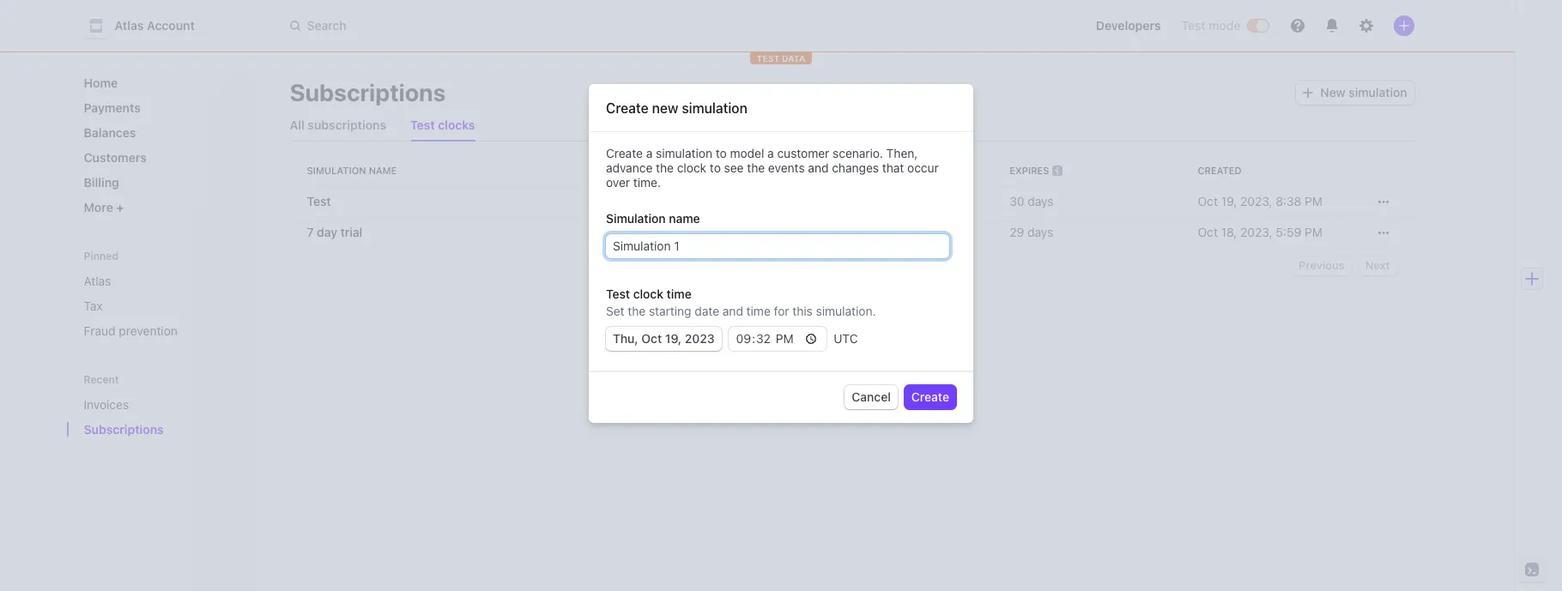 Task type: describe. For each thing, give the bounding box(es) containing it.
test for test
[[307, 194, 331, 209]]

2023
[[685, 331, 715, 346]]

30 days link
[[1003, 186, 1192, 217]]

more button
[[77, 193, 242, 222]]

the inside test clock time set the starting date and time for this simulation.
[[628, 304, 646, 319]]

2023, for 18,
[[1241, 225, 1273, 240]]

clock inside test clock time set the starting date and time for this simulation.
[[634, 287, 664, 301]]

data
[[782, 53, 806, 64]]

test clocks link
[[404, 113, 482, 137]]

model
[[730, 146, 765, 161]]

days for 29 days
[[1028, 225, 1054, 240]]

simulation for simulation name
[[606, 211, 666, 226]]

prevention
[[119, 324, 178, 338]]

Search search field
[[280, 10, 764, 42]]

next button
[[1359, 255, 1398, 276]]

create for create a simulation to model a customer scenario. then, advance the clock to see the events and changes that occur over time.
[[606, 146, 643, 161]]

scenario.
[[833, 146, 884, 161]]

subscriptions link
[[77, 416, 218, 444]]

svg image for oct 19, 2023, 8:38 pm
[[1379, 197, 1389, 207]]

test for test clock time set the starting date and time for this simulation.
[[606, 287, 630, 301]]

simulation.
[[816, 304, 876, 319]]

see
[[724, 161, 744, 175]]

subscriptions
[[308, 118, 387, 132]]

and inside test clock time set the starting date and time for this simulation.
[[723, 304, 744, 319]]

all subscriptions
[[290, 118, 387, 132]]

new simulation
[[1321, 85, 1408, 100]]

cancel
[[852, 390, 891, 404]]

to left model
[[716, 146, 727, 161]]

18,
[[1222, 225, 1238, 240]]

test data
[[757, 53, 806, 64]]

5:00
[[696, 225, 721, 240]]

tax
[[84, 299, 103, 313]]

expires
[[1010, 165, 1050, 176]]

name
[[669, 211, 701, 226]]

all subscriptions link
[[283, 113, 393, 137]]

notifications image
[[1326, 19, 1339, 33]]

oct for oct 19, 2023, 8:38 pm
[[1198, 194, 1219, 209]]

new
[[1321, 85, 1346, 100]]

atlas account button
[[84, 14, 212, 38]]

pm for oct 19, 2023, 8:38 pm
[[1306, 194, 1323, 209]]

30 days
[[1010, 194, 1054, 209]]

advance
[[606, 161, 653, 175]]

thu, oct 19, 2023 button
[[606, 327, 722, 351]]

customers
[[84, 150, 147, 165]]

clock inside create a simulation to model a customer scenario. then, advance the clock to see the events and changes that occur over time.
[[677, 161, 707, 175]]

billing
[[84, 175, 119, 190]]

oct 26, 2023, 5:00 am link
[[609, 217, 1003, 248]]

previous
[[1299, 258, 1345, 272]]

7
[[307, 225, 314, 240]]

date
[[695, 304, 720, 319]]

home link
[[77, 69, 242, 97]]

invoices link
[[77, 391, 218, 419]]

trial
[[341, 225, 363, 240]]

balances
[[84, 125, 136, 140]]

test for test mode
[[1182, 18, 1206, 33]]

clock time
[[616, 165, 675, 176]]

2023, for 19,
[[1241, 194, 1273, 209]]

create new simulation
[[606, 100, 748, 116]]

set
[[606, 304, 625, 319]]

oct 18, 2023, 5:59 pm
[[1198, 225, 1323, 240]]

svg image for oct 18, 2023, 5:59 pm
[[1379, 228, 1389, 238]]

more
[[84, 200, 116, 215]]

1 a from the left
[[646, 146, 653, 161]]

simulation name
[[307, 165, 397, 176]]

developers link
[[1090, 12, 1168, 40]]

19, inside button
[[665, 331, 682, 346]]

29
[[1010, 225, 1025, 240]]

test mode
[[1182, 18, 1241, 33]]

atlas link
[[77, 267, 242, 295]]

all
[[290, 118, 305, 132]]

test
[[757, 53, 780, 64]]

occur
[[908, 161, 939, 175]]

2 horizontal spatial the
[[747, 161, 765, 175]]

tax link
[[77, 292, 242, 320]]

0 vertical spatial time
[[652, 165, 675, 176]]

changes
[[832, 161, 879, 175]]

test link
[[290, 186, 609, 217]]

and inside create a simulation to model a customer scenario. then, advance the clock to see the events and changes that occur over time.
[[808, 161, 829, 175]]

atlas for atlas account
[[115, 18, 144, 33]]

recent element
[[67, 391, 255, 444]]

next
[[1366, 258, 1391, 272]]

8:38
[[1276, 194, 1302, 209]]

search
[[307, 18, 347, 33]]

create button
[[905, 386, 957, 410]]

created
[[1198, 165, 1242, 176]]

subscriptions inside the recent element
[[84, 423, 164, 437]]

tab list containing all subscriptions
[[283, 110, 1415, 142]]

billing link
[[77, 168, 242, 197]]

for
[[774, 304, 790, 319]]

payments
[[84, 100, 141, 115]]

that
[[883, 161, 905, 175]]



Task type: vqa. For each thing, say whether or not it's contained in the screenshot.
26,'s "2023,"
yes



Task type: locate. For each thing, give the bounding box(es) containing it.
0 horizontal spatial simulation
[[307, 165, 366, 176]]

recent navigation links element
[[67, 373, 255, 444]]

oct
[[1198, 194, 1219, 209], [616, 225, 636, 240], [1198, 225, 1219, 240], [642, 331, 662, 346]]

over
[[606, 175, 630, 190]]

days right 30
[[1028, 194, 1054, 209]]

create right cancel
[[912, 390, 950, 404]]

cancel button
[[845, 386, 898, 410]]

create up the clock
[[606, 146, 643, 161]]

pm for oct 18, 2023, 5:59 pm
[[1305, 225, 1323, 240]]

2023, up "oct 18, 2023, 5:59 pm"
[[1241, 194, 1273, 209]]

simulation inside button
[[1349, 85, 1408, 100]]

test for test clocks
[[411, 118, 435, 132]]

0 vertical spatial simulation
[[1349, 85, 1408, 100]]

simulation inside create a simulation to model a customer scenario. then, advance the clock to see the events and changes that occur over time.
[[656, 146, 713, 161]]

home
[[84, 76, 118, 90]]

day
[[317, 225, 338, 240]]

0 vertical spatial 19,
[[1222, 194, 1238, 209]]

1 horizontal spatial simulation
[[606, 211, 666, 226]]

0 vertical spatial and
[[808, 161, 829, 175]]

oct 18, 2023, 5:59 pm link
[[1192, 217, 1363, 248]]

clock left the see
[[677, 161, 707, 175]]

customer
[[778, 146, 830, 161]]

oct for oct 18, 2023, 5:59 pm
[[1198, 225, 1219, 240]]

days right 29
[[1028, 225, 1054, 240]]

name
[[369, 165, 397, 176]]

0 vertical spatial create
[[606, 100, 649, 116]]

create for create new simulation
[[606, 100, 649, 116]]

time right the clock
[[652, 165, 675, 176]]

1 vertical spatial create
[[606, 146, 643, 161]]

oct 19, 2023, 8:38 pm
[[1198, 194, 1323, 209]]

time left for
[[747, 304, 771, 319]]

fraud
[[84, 324, 116, 338]]

test clocks
[[411, 118, 475, 132]]

starting
[[649, 304, 692, 319]]

0 vertical spatial days
[[1028, 194, 1054, 209]]

a right model
[[768, 146, 774, 161]]

1 horizontal spatial subscriptions
[[290, 78, 446, 106]]

1 vertical spatial time
[[667, 287, 692, 301]]

the right the see
[[747, 161, 765, 175]]

19,
[[1222, 194, 1238, 209], [665, 331, 682, 346]]

recent
[[84, 374, 119, 386]]

pinned element
[[77, 267, 242, 345]]

to
[[716, 146, 727, 161], [710, 161, 721, 175]]

thu, oct 19, 2023
[[613, 331, 715, 346]]

1 horizontal spatial atlas
[[115, 18, 144, 33]]

2 vertical spatial time
[[747, 304, 771, 319]]

oct for oct 26, 2023, 5:00 am
[[616, 225, 636, 240]]

subscriptions
[[290, 78, 446, 106], [84, 423, 164, 437]]

1 horizontal spatial and
[[808, 161, 829, 175]]

1 vertical spatial simulation
[[682, 100, 748, 116]]

29 days link
[[1003, 217, 1192, 248]]

1 vertical spatial clock
[[634, 287, 664, 301]]

19, up "18,"
[[1222, 194, 1238, 209]]

2023, inside oct 26, 2023, 5:00 am link
[[660, 225, 692, 240]]

then,
[[887, 146, 918, 161]]

and right the events
[[808, 161, 829, 175]]

simulation for create new simulation
[[682, 100, 748, 116]]

2023, inside oct 18, 2023, 5:59 pm link
[[1241, 225, 1273, 240]]

oct inside button
[[642, 331, 662, 346]]

2 a from the left
[[768, 146, 774, 161]]

0 vertical spatial simulation
[[307, 165, 366, 176]]

svg image up "next" button
[[1379, 197, 1389, 207]]

2 svg image from the top
[[1379, 228, 1389, 238]]

0 horizontal spatial and
[[723, 304, 744, 319]]

thu,
[[613, 331, 639, 346]]

oct 19, 2023, 8:38 pm link
[[1192, 186, 1363, 217]]

a up clock time in the left of the page
[[646, 146, 653, 161]]

2023, for 26,
[[660, 225, 692, 240]]

0 horizontal spatial atlas
[[84, 274, 111, 289]]

svg image up next
[[1379, 228, 1389, 238]]

customers link
[[77, 143, 242, 172]]

26,
[[639, 225, 657, 240]]

1 vertical spatial pm
[[1305, 225, 1323, 240]]

2 days from the top
[[1028, 225, 1054, 240]]

test up the day
[[307, 194, 331, 209]]

atlas inside pinned element
[[84, 274, 111, 289]]

atlas down pinned
[[84, 274, 111, 289]]

the right the clock
[[656, 161, 674, 175]]

1 horizontal spatial 19,
[[1222, 194, 1238, 209]]

Simulation name text field
[[606, 234, 950, 258]]

test up set on the left of the page
[[606, 287, 630, 301]]

to left the see
[[710, 161, 721, 175]]

balances link
[[77, 119, 242, 147]]

0 vertical spatial pm
[[1306, 194, 1323, 209]]

simulation
[[307, 165, 366, 176], [606, 211, 666, 226]]

0 horizontal spatial clock
[[634, 287, 664, 301]]

test
[[1182, 18, 1206, 33], [411, 118, 435, 132], [307, 194, 331, 209], [606, 287, 630, 301]]

1 vertical spatial days
[[1028, 225, 1054, 240]]

clock up starting
[[634, 287, 664, 301]]

core navigation links element
[[77, 69, 242, 222]]

pm right 8:38
[[1306, 194, 1323, 209]]

pm
[[1306, 194, 1323, 209], [1305, 225, 1323, 240]]

utc
[[834, 331, 858, 346]]

1 vertical spatial svg image
[[1379, 228, 1389, 238]]

1 horizontal spatial clock
[[677, 161, 707, 175]]

simulation down time.
[[606, 211, 666, 226]]

2023,
[[1241, 194, 1273, 209], [660, 225, 692, 240], [1241, 225, 1273, 240]]

create
[[606, 100, 649, 116], [606, 146, 643, 161], [912, 390, 950, 404]]

0 vertical spatial subscriptions
[[290, 78, 446, 106]]

oct 26, 2023, 5:00 am
[[616, 225, 743, 240]]

new
[[652, 100, 679, 116]]

2023, right "18,"
[[1241, 225, 1273, 240]]

clocks
[[438, 118, 475, 132]]

1 horizontal spatial a
[[768, 146, 774, 161]]

7 day trial
[[307, 225, 363, 240]]

simulation name
[[606, 211, 701, 226]]

1 horizontal spatial the
[[656, 161, 674, 175]]

simulation up clock time in the left of the page
[[656, 146, 713, 161]]

time
[[652, 165, 675, 176], [667, 287, 692, 301], [747, 304, 771, 319]]

fraud prevention
[[84, 324, 178, 338]]

0 horizontal spatial the
[[628, 304, 646, 319]]

developers
[[1096, 18, 1162, 33]]

atlas account
[[115, 18, 195, 33]]

0 horizontal spatial 19,
[[665, 331, 682, 346]]

create a simulation to model a customer scenario. then, advance the clock to see the events and changes that occur over time.
[[606, 146, 939, 190]]

previous button
[[1293, 255, 1352, 276]]

simulation right new
[[682, 100, 748, 116]]

atlas left account
[[115, 18, 144, 33]]

1 vertical spatial and
[[723, 304, 744, 319]]

oct down created
[[1198, 194, 1219, 209]]

2 vertical spatial simulation
[[656, 146, 713, 161]]

simulation down all subscriptions link
[[307, 165, 366, 176]]

invoices
[[84, 398, 129, 412]]

0 vertical spatial svg image
[[1379, 197, 1389, 207]]

30
[[1010, 194, 1025, 209]]

days for 30 days
[[1028, 194, 1054, 209]]

2 pm from the top
[[1305, 225, 1323, 240]]

simulation for simulation name
[[307, 165, 366, 176]]

1 vertical spatial subscriptions
[[84, 423, 164, 437]]

2023, right 26,
[[660, 225, 692, 240]]

new simulation button
[[1297, 81, 1415, 105]]

0 vertical spatial clock
[[677, 161, 707, 175]]

2 vertical spatial create
[[912, 390, 950, 404]]

time.
[[634, 175, 661, 190]]

days
[[1028, 194, 1054, 209], [1028, 225, 1054, 240]]

account
[[147, 18, 195, 33]]

svg image
[[1304, 88, 1314, 98]]

0 horizontal spatial subscriptions
[[84, 423, 164, 437]]

simulation for create a simulation to model a customer scenario. then, advance the clock to see the events and changes that occur over time.
[[656, 146, 713, 161]]

svg image
[[1379, 197, 1389, 207], [1379, 228, 1389, 238]]

simulation right the new
[[1349, 85, 1408, 100]]

1 vertical spatial 19,
[[665, 331, 682, 346]]

test clock time set the starting date and time for this simulation.
[[606, 287, 876, 319]]

subscriptions down invoices
[[84, 423, 164, 437]]

the right set on the left of the page
[[628, 304, 646, 319]]

atlas for atlas
[[84, 274, 111, 289]]

1 pm from the top
[[1306, 194, 1323, 209]]

test left clocks
[[411, 118, 435, 132]]

0 vertical spatial atlas
[[115, 18, 144, 33]]

pm right 5:59
[[1305, 225, 1323, 240]]

pinned navigation links element
[[77, 249, 242, 345]]

atlas inside button
[[115, 18, 144, 33]]

oct left 26,
[[616, 225, 636, 240]]

29 days
[[1010, 225, 1054, 240]]

create inside create button
[[912, 390, 950, 404]]

and right 'date'
[[723, 304, 744, 319]]

am
[[725, 225, 743, 240]]

1 vertical spatial atlas
[[84, 274, 111, 289]]

tab list
[[283, 110, 1415, 142]]

fraud prevention link
[[77, 317, 242, 345]]

the
[[656, 161, 674, 175], [747, 161, 765, 175], [628, 304, 646, 319]]

this
[[793, 304, 813, 319]]

pinned
[[84, 250, 119, 263]]

a
[[646, 146, 653, 161], [768, 146, 774, 161]]

test inside test clock time set the starting date and time for this simulation.
[[606, 287, 630, 301]]

time up starting
[[667, 287, 692, 301]]

events
[[769, 161, 805, 175]]

clock
[[616, 165, 649, 176]]

00:00 time field
[[729, 327, 827, 351]]

subscriptions up the subscriptions at the left top
[[290, 78, 446, 106]]

1 vertical spatial simulation
[[606, 211, 666, 226]]

simulation
[[1349, 85, 1408, 100], [682, 100, 748, 116], [656, 146, 713, 161]]

payments link
[[77, 94, 242, 122]]

0 horizontal spatial a
[[646, 146, 653, 161]]

create left new
[[606, 100, 649, 116]]

2023, inside oct 19, 2023, 8:38 pm link
[[1241, 194, 1273, 209]]

create inside create a simulation to model a customer scenario. then, advance the clock to see the events and changes that occur over time.
[[606, 146, 643, 161]]

mode
[[1209, 18, 1241, 33]]

days inside 'link'
[[1028, 225, 1054, 240]]

7 day trial link
[[290, 217, 609, 248]]

oct left "18,"
[[1198, 225, 1219, 240]]

1 svg image from the top
[[1379, 197, 1389, 207]]

19, left the 2023
[[665, 331, 682, 346]]

test left mode
[[1182, 18, 1206, 33]]

1 days from the top
[[1028, 194, 1054, 209]]

5:59
[[1276, 225, 1302, 240]]

oct right thu,
[[642, 331, 662, 346]]



